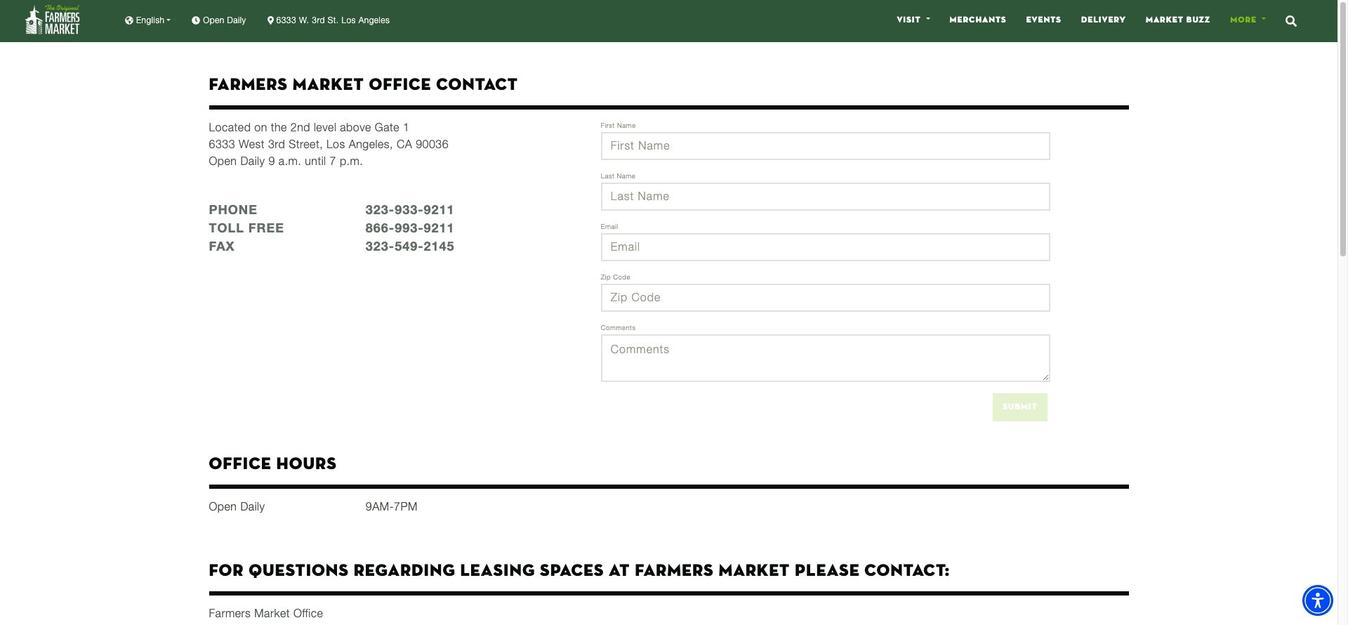 Task type: locate. For each thing, give the bounding box(es) containing it.
First Name text field
[[601, 132, 1050, 160]]

clock image
[[192, 16, 200, 24]]

Last Name text field
[[601, 183, 1050, 211]]

Zip Code text field
[[601, 284, 1050, 312]]

Email email field
[[601, 233, 1050, 261]]

heading
[[209, 42, 1129, 94]]



Task type: describe. For each thing, give the bounding box(es) containing it.
Comments text field
[[601, 334, 1050, 382]]

fmla home header logo clocktower image
[[25, 5, 80, 34]]

globe americas image
[[125, 16, 133, 24]]

map marker alt image
[[267, 16, 274, 24]]

search image
[[1286, 15, 1297, 26]]



